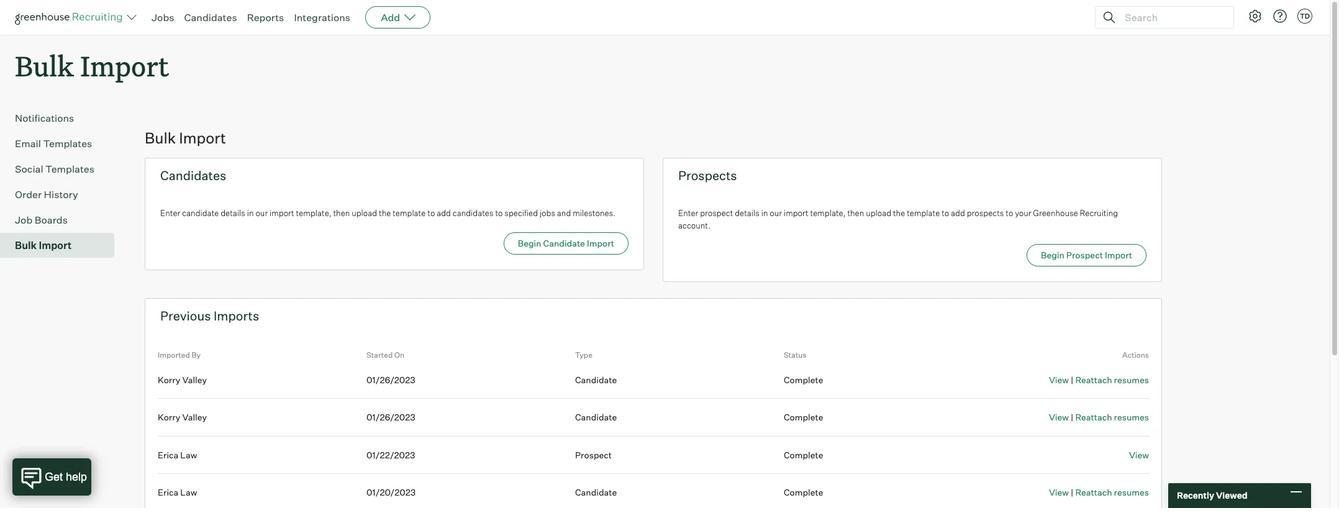 Task type: describe. For each thing, give the bounding box(es) containing it.
candidate inside button
[[543, 238, 585, 248]]

2 reattach resumes link from the top
[[1076, 412, 1149, 423]]

view link for 3rd 'reattach resumes' link from the top
[[1049, 487, 1069, 498]]

td button
[[1298, 9, 1313, 24]]

1 vertical spatial candidates
[[160, 168, 226, 183]]

reports link
[[247, 11, 284, 24]]

candidates link
[[184, 11, 237, 24]]

bulk import link
[[15, 238, 109, 253]]

begin prospect import button
[[1027, 244, 1147, 267]]

enter for prospects
[[678, 208, 699, 218]]

0 vertical spatial candidates
[[184, 11, 237, 24]]

by
[[192, 351, 201, 360]]

previous
[[160, 308, 211, 324]]

prospects
[[967, 208, 1004, 218]]

candidate for first 'reattach resumes' link from the top
[[575, 374, 617, 385]]

begin candidate import
[[518, 238, 614, 248]]

template for prospects
[[907, 208, 940, 218]]

0 vertical spatial bulk import
[[15, 47, 169, 84]]

template for candidates
[[393, 208, 426, 218]]

begin prospect import
[[1041, 250, 1133, 260]]

begin for candidates
[[518, 238, 541, 248]]

2 to from the left
[[495, 208, 503, 218]]

upload for prospects
[[866, 208, 892, 218]]

notifications
[[15, 112, 74, 124]]

details for candidates
[[221, 208, 245, 218]]

begin for prospects
[[1041, 250, 1065, 260]]

1 reattach resumes link from the top
[[1076, 374, 1149, 385]]

enter prospect details in our import template, then upload the template to add prospects to your greenhouse recruiting account.
[[678, 208, 1118, 230]]

law for 01/22/2023
[[180, 450, 197, 460]]

view | reattach resumes for second 'reattach resumes' link
[[1049, 412, 1149, 423]]

jobs
[[152, 11, 174, 24]]

email
[[15, 137, 41, 150]]

account.
[[678, 220, 711, 230]]

specified
[[505, 208, 538, 218]]

started
[[367, 351, 393, 360]]

complete for view link corresponding to first 'reattach resumes' link from the top
[[784, 374, 823, 385]]

1 vertical spatial bulk
[[145, 129, 176, 147]]

reattach for second 'reattach resumes' link
[[1076, 412, 1112, 423]]

started on
[[367, 351, 404, 360]]

add
[[381, 11, 400, 24]]

prospect
[[700, 208, 733, 218]]

job
[[15, 214, 32, 226]]

jobs
[[540, 208, 555, 218]]

2 vertical spatial bulk
[[15, 239, 37, 252]]

recruiting
[[1080, 208, 1118, 218]]

the for prospects
[[893, 208, 905, 218]]

korry valley for first 'reattach resumes' link from the top
[[158, 374, 207, 385]]

on
[[394, 351, 404, 360]]

td button
[[1295, 6, 1315, 26]]

add for prospects
[[951, 208, 965, 218]]

begin candidate import button
[[504, 232, 629, 255]]

and
[[557, 208, 571, 218]]

templates for email templates
[[43, 137, 92, 150]]

candidate for 3rd 'reattach resumes' link from the top
[[575, 487, 617, 498]]

law for 01/20/2023
[[180, 487, 197, 498]]

social templates link
[[15, 162, 109, 177]]

social templates
[[15, 163, 94, 175]]

our for prospects
[[770, 208, 782, 218]]

template, for candidates
[[296, 208, 332, 218]]

previous imports
[[160, 308, 259, 324]]

imports
[[214, 308, 259, 324]]

your
[[1015, 208, 1032, 218]]

1 valley from the top
[[182, 374, 207, 385]]

type
[[575, 351, 593, 360]]

milestones.
[[573, 208, 616, 218]]

1 to from the left
[[428, 208, 435, 218]]

korry for first 'reattach resumes' link from the top
[[158, 374, 180, 385]]

0 vertical spatial bulk
[[15, 47, 74, 84]]



Task type: locate. For each thing, give the bounding box(es) containing it.
0 vertical spatial |
[[1071, 374, 1074, 385]]

1 vertical spatial bulk import
[[145, 129, 226, 147]]

our inside enter prospect details in our import template, then upload the template to add prospects to your greenhouse recruiting account.
[[770, 208, 782, 218]]

begin down greenhouse
[[1041, 250, 1065, 260]]

view link
[[1049, 374, 1069, 385], [1049, 412, 1069, 423], [1129, 450, 1149, 460], [1049, 487, 1069, 498]]

add
[[437, 208, 451, 218], [951, 208, 965, 218]]

import
[[270, 208, 294, 218], [784, 208, 809, 218]]

2 view | reattach resumes from the top
[[1049, 412, 1149, 423]]

view
[[1049, 374, 1069, 385], [1049, 412, 1069, 423], [1129, 450, 1149, 460], [1049, 487, 1069, 498]]

korry valley for second 'reattach resumes' link
[[158, 412, 207, 423]]

to left "specified"
[[495, 208, 503, 218]]

1 then from the left
[[333, 208, 350, 218]]

01/26/2023 up 01/22/2023
[[367, 412, 415, 423]]

1 horizontal spatial template,
[[810, 208, 846, 218]]

candidate
[[543, 238, 585, 248], [575, 374, 617, 385], [575, 412, 617, 423], [575, 487, 617, 498]]

import
[[80, 47, 169, 84], [179, 129, 226, 147], [587, 238, 614, 248], [39, 239, 72, 252], [1105, 250, 1133, 260]]

3 to from the left
[[942, 208, 949, 218]]

law
[[180, 450, 197, 460], [180, 487, 197, 498]]

import for prospects
[[784, 208, 809, 218]]

2 import from the left
[[784, 208, 809, 218]]

integrations link
[[294, 11, 350, 24]]

prospect inside button
[[1067, 250, 1103, 260]]

erica law for 01/22/2023
[[158, 450, 197, 460]]

3 resumes from the top
[[1114, 487, 1149, 498]]

recently
[[1177, 490, 1215, 501]]

prospect
[[1067, 250, 1103, 260], [575, 450, 612, 460]]

0 horizontal spatial prospect
[[575, 450, 612, 460]]

3 | from the top
[[1071, 487, 1074, 498]]

actions
[[1123, 351, 1149, 360]]

1 template from the left
[[393, 208, 426, 218]]

then for prospects
[[848, 208, 864, 218]]

1 vertical spatial korry
[[158, 412, 180, 423]]

0 horizontal spatial details
[[221, 208, 245, 218]]

1 horizontal spatial prospect
[[1067, 250, 1103, 260]]

bulk import
[[15, 47, 169, 84], [145, 129, 226, 147], [15, 239, 72, 252]]

erica law
[[158, 450, 197, 460], [158, 487, 197, 498]]

greenhouse
[[1033, 208, 1078, 218]]

0 vertical spatial 01/26/2023
[[367, 374, 415, 385]]

the
[[379, 208, 391, 218], [893, 208, 905, 218]]

upload inside enter prospect details in our import template, then upload the template to add prospects to your greenhouse recruiting account.
[[866, 208, 892, 218]]

details right candidate
[[221, 208, 245, 218]]

1 horizontal spatial begin
[[1041, 250, 1065, 260]]

valley
[[182, 374, 207, 385], [182, 412, 207, 423]]

2 in from the left
[[762, 208, 768, 218]]

bulk
[[15, 47, 74, 84], [145, 129, 176, 147], [15, 239, 37, 252]]

boards
[[35, 214, 68, 226]]

reattach for 3rd 'reattach resumes' link from the top
[[1076, 487, 1112, 498]]

2 upload from the left
[[866, 208, 892, 218]]

resumes
[[1114, 374, 1149, 385], [1114, 412, 1149, 423], [1114, 487, 1149, 498]]

1 vertical spatial valley
[[182, 412, 207, 423]]

enter inside enter prospect details in our import template, then upload the template to add prospects to your greenhouse recruiting account.
[[678, 208, 699, 218]]

0 horizontal spatial the
[[379, 208, 391, 218]]

2 reattach from the top
[[1076, 412, 1112, 423]]

email templates link
[[15, 136, 109, 151]]

to left candidates
[[428, 208, 435, 218]]

1 view | reattach resumes from the top
[[1049, 374, 1149, 385]]

erica law for 01/20/2023
[[158, 487, 197, 498]]

enter for candidates
[[160, 208, 180, 218]]

complete for second 'reattach resumes' link view link
[[784, 412, 823, 423]]

0 vertical spatial prospect
[[1067, 250, 1103, 260]]

2 the from the left
[[893, 208, 905, 218]]

candidates right 'jobs' link
[[184, 11, 237, 24]]

enter
[[160, 208, 180, 218], [678, 208, 699, 218]]

0 vertical spatial resumes
[[1114, 374, 1149, 385]]

template,
[[296, 208, 332, 218], [810, 208, 846, 218]]

template inside enter prospect details in our import template, then upload the template to add prospects to your greenhouse recruiting account.
[[907, 208, 940, 218]]

erica for 01/20/2023
[[158, 487, 179, 498]]

template
[[393, 208, 426, 218], [907, 208, 940, 218]]

Search text field
[[1122, 8, 1223, 26]]

begin inside begin prospect import button
[[1041, 250, 1065, 260]]

01/22/2023
[[367, 450, 415, 460]]

1 01/26/2023 from the top
[[367, 374, 415, 385]]

0 vertical spatial law
[[180, 450, 197, 460]]

templates
[[43, 137, 92, 150], [45, 163, 94, 175]]

erica for 01/22/2023
[[158, 450, 179, 460]]

2 our from the left
[[770, 208, 782, 218]]

1 korry from the top
[[158, 374, 180, 385]]

in right candidate
[[247, 208, 254, 218]]

2 korry valley from the top
[[158, 412, 207, 423]]

status
[[784, 351, 807, 360]]

candidates
[[453, 208, 494, 218]]

add inside enter prospect details in our import template, then upload the template to add prospects to your greenhouse recruiting account.
[[951, 208, 965, 218]]

job boards
[[15, 214, 68, 226]]

2 vertical spatial reattach resumes link
[[1076, 487, 1149, 498]]

3 complete from the top
[[784, 450, 823, 460]]

0 horizontal spatial template
[[393, 208, 426, 218]]

1 vertical spatial reattach resumes link
[[1076, 412, 1149, 423]]

2 01/26/2023 from the top
[[367, 412, 415, 423]]

| for first 'reattach resumes' link from the top
[[1071, 374, 1074, 385]]

view for first 'reattach resumes' link from the top
[[1049, 374, 1069, 385]]

our right prospect
[[770, 208, 782, 218]]

1 law from the top
[[180, 450, 197, 460]]

1 upload from the left
[[352, 208, 377, 218]]

2 resumes from the top
[[1114, 412, 1149, 423]]

0 vertical spatial erica law
[[158, 450, 197, 460]]

2 vertical spatial view | reattach resumes
[[1049, 487, 1149, 498]]

1 vertical spatial 01/26/2023
[[367, 412, 415, 423]]

add left candidates
[[437, 208, 451, 218]]

1 | from the top
[[1071, 374, 1074, 385]]

configure image
[[1248, 9, 1263, 24]]

3 view | reattach resumes from the top
[[1049, 487, 1149, 498]]

complete for 3rd 'reattach resumes' link from the top's view link
[[784, 487, 823, 498]]

td
[[1300, 12, 1310, 21]]

0 vertical spatial korry
[[158, 374, 180, 385]]

reattach resumes link
[[1076, 374, 1149, 385], [1076, 412, 1149, 423], [1076, 487, 1149, 498]]

candidates up candidate
[[160, 168, 226, 183]]

2 vertical spatial resumes
[[1114, 487, 1149, 498]]

4 to from the left
[[1006, 208, 1014, 218]]

candidate for second 'reattach resumes' link
[[575, 412, 617, 423]]

0 vertical spatial reattach resumes link
[[1076, 374, 1149, 385]]

1 our from the left
[[256, 208, 268, 218]]

add button
[[365, 6, 431, 29]]

erica
[[158, 450, 179, 460], [158, 487, 179, 498]]

begin
[[518, 238, 541, 248], [1041, 250, 1065, 260]]

our for candidates
[[256, 208, 268, 218]]

templates up order history link
[[45, 163, 94, 175]]

01/20/2023
[[367, 487, 416, 498]]

to left your
[[1006, 208, 1014, 218]]

1 enter from the left
[[160, 208, 180, 218]]

1 vertical spatial law
[[180, 487, 197, 498]]

order history
[[15, 188, 78, 201]]

01/26/2023
[[367, 374, 415, 385], [367, 412, 415, 423]]

1 reattach from the top
[[1076, 374, 1112, 385]]

0 horizontal spatial add
[[437, 208, 451, 218]]

viewed
[[1216, 490, 1248, 501]]

1 horizontal spatial our
[[770, 208, 782, 218]]

resumes for 3rd 'reattach resumes' link from the top
[[1114, 487, 1149, 498]]

1 horizontal spatial the
[[893, 208, 905, 218]]

template, for prospects
[[810, 208, 846, 218]]

1 vertical spatial resumes
[[1114, 412, 1149, 423]]

complete
[[784, 374, 823, 385], [784, 412, 823, 423], [784, 450, 823, 460], [784, 487, 823, 498]]

order
[[15, 188, 42, 201]]

2 details from the left
[[735, 208, 760, 218]]

0 horizontal spatial template,
[[296, 208, 332, 218]]

1 vertical spatial begin
[[1041, 250, 1065, 260]]

korry
[[158, 374, 180, 385], [158, 412, 180, 423]]

0 vertical spatial erica
[[158, 450, 179, 460]]

details inside enter prospect details in our import template, then upload the template to add prospects to your greenhouse recruiting account.
[[735, 208, 760, 218]]

job boards link
[[15, 213, 109, 228]]

1 in from the left
[[247, 208, 254, 218]]

1 complete from the top
[[784, 374, 823, 385]]

2 vertical spatial bulk import
[[15, 239, 72, 252]]

details for prospects
[[735, 208, 760, 218]]

1 add from the left
[[437, 208, 451, 218]]

template, inside enter prospect details in our import template, then upload the template to add prospects to your greenhouse recruiting account.
[[810, 208, 846, 218]]

2 template, from the left
[[810, 208, 846, 218]]

candidate
[[182, 208, 219, 218]]

01/26/2023 down started on
[[367, 374, 415, 385]]

the inside enter prospect details in our import template, then upload the template to add prospects to your greenhouse recruiting account.
[[893, 208, 905, 218]]

2 vertical spatial |
[[1071, 487, 1074, 498]]

integrations
[[294, 11, 350, 24]]

reattach for first 'reattach resumes' link from the top
[[1076, 374, 1112, 385]]

details right prospect
[[735, 208, 760, 218]]

korry for second 'reattach resumes' link
[[158, 412, 180, 423]]

candidates
[[184, 11, 237, 24], [160, 168, 226, 183]]

0 horizontal spatial upload
[[352, 208, 377, 218]]

0 horizontal spatial in
[[247, 208, 254, 218]]

jobs link
[[152, 11, 174, 24]]

1 vertical spatial view | reattach resumes
[[1049, 412, 1149, 423]]

in inside enter prospect details in our import template, then upload the template to add prospects to your greenhouse recruiting account.
[[762, 208, 768, 218]]

|
[[1071, 374, 1074, 385], [1071, 412, 1074, 423], [1071, 487, 1074, 498]]

2 erica law from the top
[[158, 487, 197, 498]]

templates up 'social templates' link
[[43, 137, 92, 150]]

2 then from the left
[[848, 208, 864, 218]]

resumes for second 'reattach resumes' link
[[1114, 412, 1149, 423]]

0 vertical spatial begin
[[518, 238, 541, 248]]

imported by
[[158, 351, 201, 360]]

2 law from the top
[[180, 487, 197, 498]]

2 enter from the left
[[678, 208, 699, 218]]

upload
[[352, 208, 377, 218], [866, 208, 892, 218]]

order history link
[[15, 187, 109, 202]]

1 the from the left
[[379, 208, 391, 218]]

our right candidate
[[256, 208, 268, 218]]

1 vertical spatial templates
[[45, 163, 94, 175]]

0 horizontal spatial import
[[270, 208, 294, 218]]

recently viewed
[[1177, 490, 1248, 501]]

then for candidates
[[333, 208, 350, 218]]

begin inside button
[[518, 238, 541, 248]]

3 reattach resumes link from the top
[[1076, 487, 1149, 498]]

in right prospect
[[762, 208, 768, 218]]

1 horizontal spatial then
[[848, 208, 864, 218]]

2 erica from the top
[[158, 487, 179, 498]]

1 horizontal spatial add
[[951, 208, 965, 218]]

add left the prospects
[[951, 208, 965, 218]]

then
[[333, 208, 350, 218], [848, 208, 864, 218]]

templates for social templates
[[45, 163, 94, 175]]

1 resumes from the top
[[1114, 374, 1149, 385]]

3 reattach from the top
[[1076, 487, 1112, 498]]

2 vertical spatial reattach
[[1076, 487, 1112, 498]]

1 vertical spatial |
[[1071, 412, 1074, 423]]

add for candidates
[[437, 208, 451, 218]]

1 korry valley from the top
[[158, 374, 207, 385]]

in
[[247, 208, 254, 218], [762, 208, 768, 218]]

to
[[428, 208, 435, 218], [495, 208, 503, 218], [942, 208, 949, 218], [1006, 208, 1014, 218]]

view for 3rd 'reattach resumes' link from the top
[[1049, 487, 1069, 498]]

1 vertical spatial reattach
[[1076, 412, 1112, 423]]

1 erica from the top
[[158, 450, 179, 460]]

1 vertical spatial erica law
[[158, 487, 197, 498]]

prospects
[[678, 168, 737, 183]]

our
[[256, 208, 268, 218], [770, 208, 782, 218]]

1 horizontal spatial import
[[784, 208, 809, 218]]

0 vertical spatial templates
[[43, 137, 92, 150]]

0 horizontal spatial our
[[256, 208, 268, 218]]

4 complete from the top
[[784, 487, 823, 498]]

1 import from the left
[[270, 208, 294, 218]]

1 vertical spatial korry valley
[[158, 412, 207, 423]]

greenhouse recruiting image
[[15, 10, 127, 25]]

0 vertical spatial reattach
[[1076, 374, 1112, 385]]

0 horizontal spatial begin
[[518, 238, 541, 248]]

enter candidate details in our import template, then upload the template to add candidates to specified jobs and milestones.
[[160, 208, 616, 218]]

reports
[[247, 11, 284, 24]]

resumes for first 'reattach resumes' link from the top
[[1114, 374, 1149, 385]]

2 korry from the top
[[158, 412, 180, 423]]

begin down "specified"
[[518, 238, 541, 248]]

0 horizontal spatial then
[[333, 208, 350, 218]]

2 valley from the top
[[182, 412, 207, 423]]

0 horizontal spatial enter
[[160, 208, 180, 218]]

import for candidates
[[270, 208, 294, 218]]

reattach
[[1076, 374, 1112, 385], [1076, 412, 1112, 423], [1076, 487, 1112, 498]]

email templates
[[15, 137, 92, 150]]

view link for first 'reattach resumes' link from the top
[[1049, 374, 1069, 385]]

upload for candidates
[[352, 208, 377, 218]]

1 vertical spatial prospect
[[575, 450, 612, 460]]

view | reattach resumes for first 'reattach resumes' link from the top
[[1049, 374, 1149, 385]]

to left the prospects
[[942, 208, 949, 218]]

1 horizontal spatial in
[[762, 208, 768, 218]]

1 horizontal spatial template
[[907, 208, 940, 218]]

in for candidates
[[247, 208, 254, 218]]

1 horizontal spatial upload
[[866, 208, 892, 218]]

0 vertical spatial view | reattach resumes
[[1049, 374, 1149, 385]]

in for prospects
[[762, 208, 768, 218]]

history
[[44, 188, 78, 201]]

1 horizontal spatial enter
[[678, 208, 699, 218]]

enter left candidate
[[160, 208, 180, 218]]

| for 3rd 'reattach resumes' link from the top
[[1071, 487, 1074, 498]]

2 add from the left
[[951, 208, 965, 218]]

then inside enter prospect details in our import template, then upload the template to add prospects to your greenhouse recruiting account.
[[848, 208, 864, 218]]

0 vertical spatial valley
[[182, 374, 207, 385]]

details
[[221, 208, 245, 218], [735, 208, 760, 218]]

import inside enter prospect details in our import template, then upload the template to add prospects to your greenhouse recruiting account.
[[784, 208, 809, 218]]

1 details from the left
[[221, 208, 245, 218]]

korry valley
[[158, 374, 207, 385], [158, 412, 207, 423]]

1 horizontal spatial details
[[735, 208, 760, 218]]

2 template from the left
[[907, 208, 940, 218]]

2 complete from the top
[[784, 412, 823, 423]]

1 vertical spatial erica
[[158, 487, 179, 498]]

| for second 'reattach resumes' link
[[1071, 412, 1074, 423]]

social
[[15, 163, 43, 175]]

view for second 'reattach resumes' link
[[1049, 412, 1069, 423]]

view link for second 'reattach resumes' link
[[1049, 412, 1069, 423]]

1 erica law from the top
[[158, 450, 197, 460]]

view | reattach resumes
[[1049, 374, 1149, 385], [1049, 412, 1149, 423], [1049, 487, 1149, 498]]

2 | from the top
[[1071, 412, 1074, 423]]

0 vertical spatial korry valley
[[158, 374, 207, 385]]

view | reattach resumes for 3rd 'reattach resumes' link from the top
[[1049, 487, 1149, 498]]

imported
[[158, 351, 190, 360]]

the for candidates
[[379, 208, 391, 218]]

enter up account.
[[678, 208, 699, 218]]

notifications link
[[15, 111, 109, 126]]

1 template, from the left
[[296, 208, 332, 218]]



Task type: vqa. For each thing, say whether or not it's contained in the screenshot.
Notification
no



